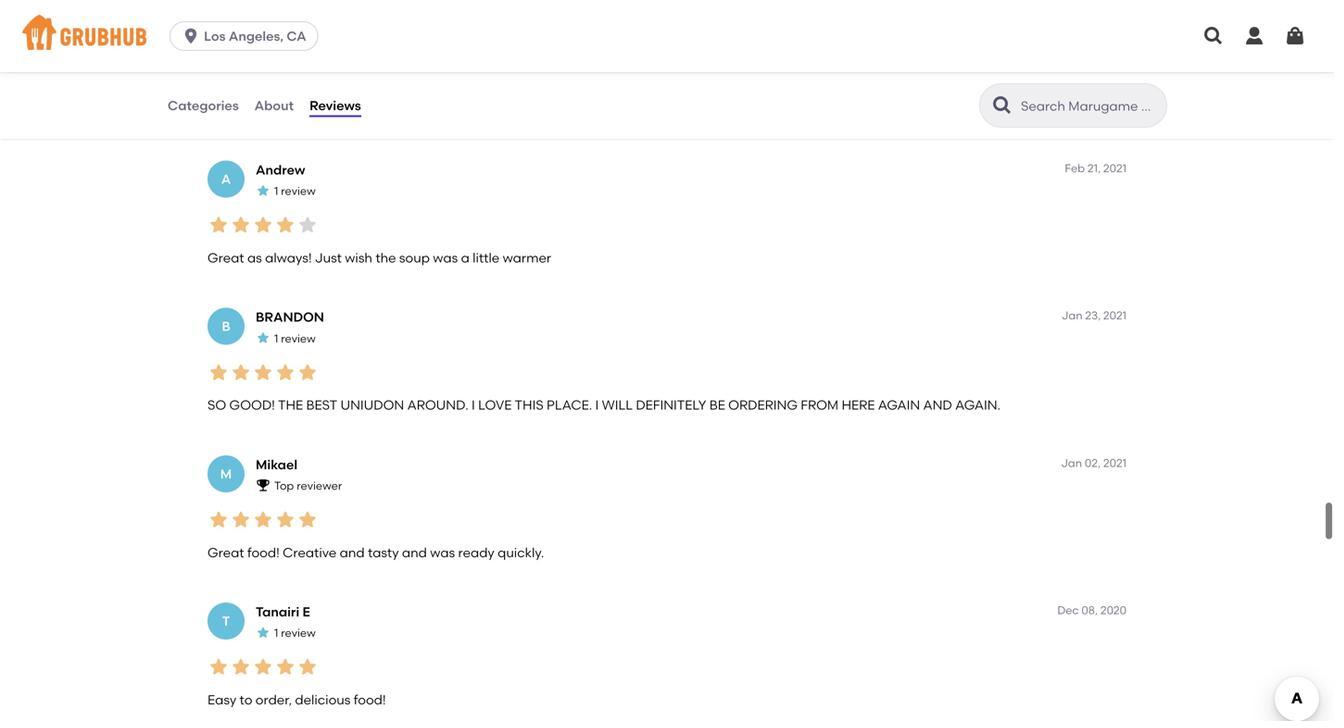 Task type: describe. For each thing, give the bounding box(es) containing it.
as
[[247, 250, 262, 266]]

2 svg image from the left
[[1284, 25, 1306, 47]]

tanairi
[[256, 605, 299, 620]]

1 review for tanairi e
[[274, 627, 316, 640]]

here
[[842, 398, 875, 413]]

got
[[268, 103, 289, 118]]

categories button
[[167, 72, 240, 139]]

ordering
[[728, 398, 798, 413]]

jan for great food! creative and tasty and was ready quickly.
[[1061, 457, 1082, 470]]

everyone
[[208, 103, 265, 118]]

easy to order, delicious food!
[[208, 693, 386, 708]]

brandon
[[256, 310, 324, 325]]

and
[[923, 398, 952, 413]]

1 svg image from the left
[[1203, 25, 1225, 47]]

21,
[[1088, 162, 1101, 175]]

angeles,
[[229, 28, 283, 44]]

1 i from the left
[[472, 398, 475, 413]]

feb
[[1065, 162, 1085, 175]]

top
[[274, 479, 294, 493]]

1 horizontal spatial svg image
[[1243, 25, 1266, 47]]

wish
[[345, 250, 372, 266]]

tasty
[[368, 545, 399, 561]]

1 vertical spatial food!
[[354, 693, 386, 708]]

great for great food! creative and tasty and was ready quickly.
[[208, 545, 244, 561]]

reviews button
[[309, 72, 362, 139]]

svg image inside the los angeles, ca button
[[182, 27, 200, 45]]

warmer
[[503, 250, 551, 266]]

Search Marugame Monzo search field
[[1019, 97, 1161, 115]]

0 horizontal spatial food!
[[247, 545, 280, 561]]

great as always! just wish the soup was a little warmer
[[208, 250, 551, 266]]

just
[[315, 250, 342, 266]]

1 for tanairi e
[[274, 627, 278, 640]]

review for andrew
[[281, 184, 316, 198]]

good!
[[229, 398, 275, 413]]

m for great
[[220, 466, 232, 482]]

from
[[801, 398, 839, 413]]

always!
[[265, 250, 312, 266]]

this
[[515, 398, 544, 413]]

mikael
[[256, 457, 297, 473]]

02,
[[1085, 457, 1101, 470]]

08,
[[1082, 604, 1098, 618]]

great for great as always! just wish the soup was a little warmer
[[208, 250, 244, 266]]

be
[[709, 398, 725, 413]]

feb 21, 2021
[[1065, 162, 1127, 175]]

creative
[[283, 545, 337, 561]]

delicious
[[295, 693, 351, 708]]

again.
[[955, 398, 1001, 413]]

search icon image
[[991, 94, 1014, 117]]

reviews
[[309, 98, 361, 113]]

a
[[461, 250, 470, 266]]

3 2021 from the top
[[1103, 457, 1127, 470]]

23,
[[1085, 309, 1101, 323]]

t
[[222, 614, 230, 629]]

los
[[204, 28, 226, 44]]

reviewer
[[297, 479, 342, 493]]

review for brandon
[[281, 332, 316, 345]]

the
[[376, 250, 396, 266]]

2 and from the left
[[402, 545, 427, 561]]



Task type: vqa. For each thing, say whether or not it's contained in the screenshot.


Task type: locate. For each thing, give the bounding box(es) containing it.
definitely
[[636, 398, 706, 413]]

categories
[[168, 98, 239, 113]]

1 review down andrew
[[274, 184, 316, 198]]

a
[[221, 171, 231, 187]]

2 vertical spatial 2021
[[1103, 457, 1127, 470]]

1 vertical spatial 2021
[[1103, 309, 1127, 323]]

2 jan from the top
[[1061, 457, 1082, 470]]

little
[[473, 250, 500, 266]]

and
[[340, 545, 365, 561], [402, 545, 427, 561]]

0 vertical spatial was
[[433, 250, 458, 266]]

m left trophy icon
[[220, 466, 232, 482]]

1 vertical spatial 1 review
[[274, 332, 316, 345]]

place.
[[547, 398, 592, 413]]

0 vertical spatial 2021
[[1103, 162, 1127, 175]]

tanairi e
[[256, 605, 310, 620]]

1 vertical spatial review
[[281, 332, 316, 345]]

0 vertical spatial great
[[208, 250, 244, 266]]

jan 23, 2021
[[1062, 309, 1127, 323]]

dec 08, 2020
[[1057, 604, 1127, 618]]

2 vertical spatial 1 review
[[274, 627, 316, 640]]

2021 right 02,
[[1103, 457, 1127, 470]]

momoko
[[256, 15, 311, 30]]

trophy icon image
[[256, 478, 271, 493]]

b
[[222, 319, 230, 335]]

m
[[220, 24, 232, 40], [220, 466, 232, 482]]

los angeles, ca
[[204, 28, 306, 44]]

great left as
[[208, 250, 244, 266]]

1 vertical spatial 1
[[274, 332, 278, 345]]

review down brandon
[[281, 332, 316, 345]]

1
[[274, 184, 278, 198], [274, 332, 278, 345], [274, 627, 278, 640]]

and right tasty at the left bottom
[[402, 545, 427, 561]]

1 review down brandon
[[274, 332, 316, 345]]

order,
[[256, 693, 292, 708]]

star icon image
[[256, 36, 271, 51], [208, 67, 230, 89], [230, 67, 252, 89], [252, 67, 274, 89], [274, 67, 296, 89], [296, 67, 319, 89], [256, 183, 271, 198], [208, 214, 230, 236], [230, 214, 252, 236], [252, 214, 274, 236], [274, 214, 296, 236], [296, 214, 319, 236], [256, 331, 271, 346], [208, 362, 230, 384], [230, 362, 252, 384], [252, 362, 274, 384], [274, 362, 296, 384], [296, 362, 319, 384], [208, 509, 230, 531], [230, 509, 252, 531], [252, 509, 274, 531], [274, 509, 296, 531], [296, 509, 319, 531], [256, 626, 271, 641], [208, 657, 230, 679], [230, 657, 252, 679], [252, 657, 274, 679], [274, 657, 296, 679], [296, 657, 319, 679]]

1 great from the top
[[208, 250, 244, 266]]

great food! creative and tasty and was ready quickly.
[[208, 545, 544, 561]]

1 review down e
[[274, 627, 316, 640]]

2 vertical spatial review
[[281, 627, 316, 640]]

about
[[254, 98, 294, 113]]

quickly.
[[498, 545, 544, 561]]

1 horizontal spatial food!
[[354, 693, 386, 708]]

food! left creative
[[247, 545, 280, 561]]

jan
[[1062, 309, 1083, 323], [1061, 457, 1082, 470]]

jan for so good! the best uniudon around. i love this place. i will definitely be ordering from here again and again.
[[1062, 309, 1083, 323]]

1 down brandon
[[274, 332, 278, 345]]

1 and from the left
[[340, 545, 365, 561]]

2021 right 23,
[[1103, 309, 1127, 323]]

1 1 review from the top
[[274, 184, 316, 198]]

reviews
[[283, 37, 323, 50]]

2020
[[1100, 604, 1127, 618]]

0 vertical spatial 1 review
[[274, 184, 316, 198]]

soup
[[399, 250, 430, 266]]

after
[[319, 103, 350, 118]]

andrew
[[256, 162, 305, 178]]

main navigation navigation
[[0, 0, 1334, 72]]

uniudon
[[340, 398, 404, 413]]

and left tasty at the left bottom
[[340, 545, 365, 561]]

1 horizontal spatial and
[[402, 545, 427, 561]]

jan 02, 2021
[[1061, 457, 1127, 470]]

3 1 from the top
[[274, 627, 278, 640]]

2 i from the left
[[595, 398, 599, 413]]

2 m from the top
[[220, 466, 232, 482]]

about button
[[254, 72, 295, 139]]

review down andrew
[[281, 184, 316, 198]]

so
[[208, 398, 226, 413]]

3 review from the top
[[281, 627, 316, 640]]

1 review
[[274, 184, 316, 198], [274, 332, 316, 345], [274, 627, 316, 640]]

review
[[281, 184, 316, 198], [281, 332, 316, 345], [281, 627, 316, 640]]

1 down andrew
[[274, 184, 278, 198]]

2021 for i
[[1103, 309, 1127, 323]]

jan left 23,
[[1062, 309, 1083, 323]]

was left ready
[[430, 545, 455, 561]]

to
[[239, 693, 252, 708]]

1 down 'tanairi'
[[274, 627, 278, 640]]

ready
[[458, 545, 494, 561]]

jan left 02,
[[1061, 457, 1082, 470]]

0 vertical spatial 1
[[274, 184, 278, 198]]

will
[[602, 398, 633, 413]]

review down e
[[281, 627, 316, 640]]

0 horizontal spatial svg image
[[182, 27, 200, 45]]

love
[[478, 398, 512, 413]]

ate
[[353, 103, 374, 118]]

again
[[878, 398, 920, 413]]

los angeles, ca button
[[170, 21, 326, 51]]

food!
[[247, 545, 280, 561], [354, 693, 386, 708]]

around.
[[407, 398, 468, 413]]

2 reviews
[[274, 37, 323, 50]]

so good! the best uniudon around. i love this place. i will definitely be ordering from here again and again.
[[208, 398, 1001, 413]]

1 review for andrew
[[274, 184, 316, 198]]

2 vertical spatial 1
[[274, 627, 278, 640]]

1 horizontal spatial i
[[595, 398, 599, 413]]

1 for brandon
[[274, 332, 278, 345]]

0 horizontal spatial and
[[340, 545, 365, 561]]

sick
[[292, 103, 316, 118]]

e
[[302, 605, 310, 620]]

the
[[278, 398, 303, 413]]

1 vertical spatial great
[[208, 545, 244, 561]]

i left love
[[472, 398, 475, 413]]

2 review from the top
[[281, 332, 316, 345]]

ca
[[287, 28, 306, 44]]

2021 right 21,
[[1103, 162, 1127, 175]]

1 vertical spatial was
[[430, 545, 455, 561]]

0 horizontal spatial i
[[472, 398, 475, 413]]

2 1 from the top
[[274, 332, 278, 345]]

0 vertical spatial review
[[281, 184, 316, 198]]

2 great from the top
[[208, 545, 244, 561]]

2021 for warmer
[[1103, 162, 1127, 175]]

1 for andrew
[[274, 184, 278, 198]]

1 2021 from the top
[[1103, 162, 1127, 175]]

svg image
[[1203, 25, 1225, 47], [1284, 25, 1306, 47]]

1 review from the top
[[281, 184, 316, 198]]

m left 2
[[220, 24, 232, 40]]

food! right "delicious"
[[354, 693, 386, 708]]

0 vertical spatial m
[[220, 24, 232, 40]]

top reviewer
[[274, 479, 342, 493]]

i left the will
[[595, 398, 599, 413]]

3 1 review from the top
[[274, 627, 316, 640]]

was
[[433, 250, 458, 266], [430, 545, 455, 561]]

1 review for brandon
[[274, 332, 316, 345]]

2
[[274, 37, 280, 50]]

dec
[[1057, 604, 1079, 618]]

everyone got sick after ate
[[208, 103, 374, 118]]

0 horizontal spatial svg image
[[1203, 25, 1225, 47]]

1 1 from the top
[[274, 184, 278, 198]]

easy
[[208, 693, 236, 708]]

1 jan from the top
[[1062, 309, 1083, 323]]

1 m from the top
[[220, 24, 232, 40]]

svg image
[[1243, 25, 1266, 47], [182, 27, 200, 45]]

1 horizontal spatial svg image
[[1284, 25, 1306, 47]]

great
[[208, 250, 244, 266], [208, 545, 244, 561]]

great up t
[[208, 545, 244, 561]]

best
[[306, 398, 337, 413]]

0 vertical spatial food!
[[247, 545, 280, 561]]

i
[[472, 398, 475, 413], [595, 398, 599, 413]]

2021
[[1103, 162, 1127, 175], [1103, 309, 1127, 323], [1103, 457, 1127, 470]]

1 vertical spatial m
[[220, 466, 232, 482]]

was left a
[[433, 250, 458, 266]]

0 vertical spatial jan
[[1062, 309, 1083, 323]]

2 2021 from the top
[[1103, 309, 1127, 323]]

2 1 review from the top
[[274, 332, 316, 345]]

review for tanairi e
[[281, 627, 316, 640]]

m for everyone
[[220, 24, 232, 40]]

1 vertical spatial jan
[[1061, 457, 1082, 470]]



